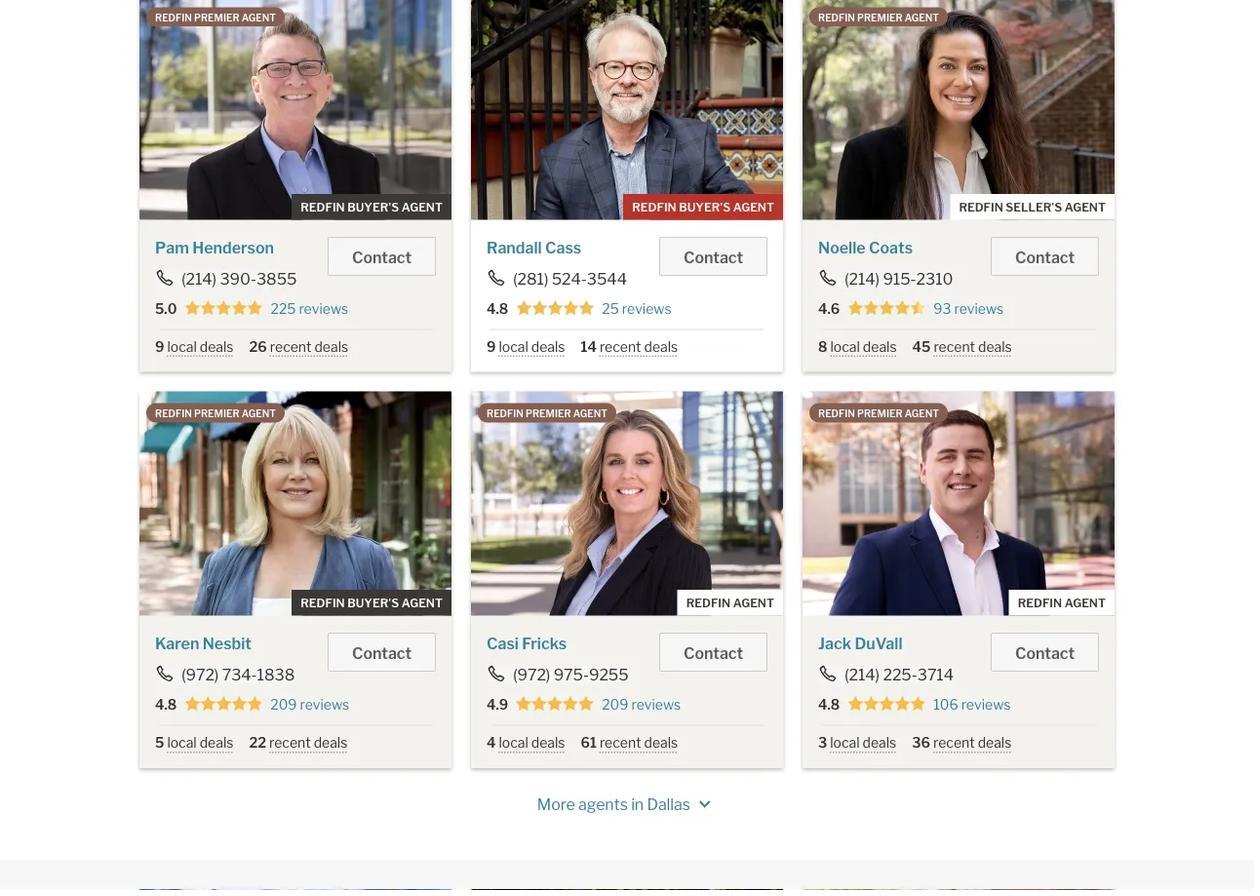 Task type: locate. For each thing, give the bounding box(es) containing it.
photo of jack duvall image
[[803, 392, 1115, 616]]

9 local deals for (281) 524-3544
[[487, 339, 566, 355]]

(214) 915-2310 button
[[819, 269, 955, 288]]

reviews for (214) 225-3714
[[962, 697, 1011, 713]]

1 horizontal spatial redfin agent
[[1019, 596, 1107, 610]]

0 horizontal spatial redfin agent
[[687, 596, 775, 610]]

contact for 2310
[[1016, 248, 1075, 267]]

1 horizontal spatial 209
[[602, 697, 629, 713]]

1 (972) from the left
[[182, 666, 219, 685]]

(972) 734-1838
[[182, 666, 295, 685]]

photo of pam henderson image
[[140, 0, 452, 220]]

1 9 from the left
[[155, 339, 164, 355]]

contact button
[[328, 237, 436, 276], [660, 237, 768, 276], [992, 237, 1100, 276], [328, 633, 436, 672], [660, 633, 768, 672], [992, 633, 1100, 672]]

deals down the 106 reviews
[[978, 735, 1012, 752]]

rating 4.6 out of 5 element
[[848, 300, 926, 317]]

reviews for (281) 524-3544
[[622, 300, 672, 317]]

0 horizontal spatial 9 local deals
[[155, 339, 234, 355]]

contact for 1838
[[352, 644, 412, 663]]

(972)
[[182, 666, 219, 685], [513, 666, 551, 685]]

dallas
[[647, 796, 691, 815]]

premier for nesbit
[[194, 408, 240, 420]]

redfin agent for 9255
[[687, 596, 775, 610]]

rating 4.8 out of 5 element down (972) 734-1838 button on the left
[[185, 696, 263, 714]]

2 9 from the left
[[487, 339, 496, 355]]

redfin
[[155, 11, 192, 23], [819, 11, 856, 23], [301, 200, 345, 214], [633, 200, 677, 214], [960, 200, 1004, 214], [155, 408, 192, 420], [487, 408, 524, 420], [819, 408, 856, 420], [301, 596, 345, 610], [687, 596, 731, 610], [1019, 596, 1063, 610]]

reviews for (214) 915-2310
[[955, 300, 1004, 317]]

redfin agent for 3714
[[1019, 596, 1107, 610]]

225
[[271, 300, 296, 317]]

noelle
[[819, 238, 866, 257]]

karen nesbit link
[[155, 634, 252, 653]]

734-
[[222, 666, 257, 685]]

rating 4.8 out of 5 element down (214) 225-3714 button
[[848, 696, 926, 714]]

209 reviews for 1838
[[271, 697, 350, 713]]

5.0
[[155, 300, 177, 317]]

contact button for (972) 734-1838
[[328, 633, 436, 672]]

contact for 9255
[[684, 644, 744, 663]]

1 209 reviews from the left
[[271, 697, 350, 713]]

9 down the (281) 524-3544 button
[[487, 339, 496, 355]]

0 horizontal spatial (972)
[[182, 666, 219, 685]]

local
[[167, 339, 197, 355], [499, 339, 529, 355], [831, 339, 861, 355], [167, 735, 197, 752], [499, 735, 529, 752], [831, 735, 860, 752]]

premier for duvall
[[858, 408, 903, 420]]

209 down 1838
[[271, 697, 297, 713]]

reviews right 93
[[955, 300, 1004, 317]]

recent right 61
[[600, 735, 642, 752]]

0 horizontal spatial 4.8
[[155, 697, 177, 713]]

buyer's
[[348, 200, 399, 214], [679, 200, 731, 214], [348, 596, 399, 610]]

209 reviews up 61 recent deals
[[602, 697, 681, 713]]

0 horizontal spatial rating 4.8 out of 5 element
[[185, 696, 263, 714]]

redfin premier agent for henderson
[[155, 11, 276, 23]]

local right 3
[[831, 735, 860, 752]]

(214) down jack duvall
[[845, 666, 880, 685]]

rating 5.0 out of 5 element
[[185, 300, 263, 317]]

0 horizontal spatial 209
[[271, 697, 297, 713]]

209 reviews for 9255
[[602, 697, 681, 713]]

local for (214) 915-2310
[[831, 339, 861, 355]]

5 local deals
[[155, 735, 234, 752]]

redfin premier agent for duvall
[[819, 408, 940, 420]]

209 reviews
[[271, 697, 350, 713], [602, 697, 681, 713]]

reviews right 106
[[962, 697, 1011, 713]]

local right '8'
[[831, 339, 861, 355]]

1 horizontal spatial (972)
[[513, 666, 551, 685]]

redfin agent
[[687, 596, 775, 610], [1019, 596, 1107, 610]]

2 horizontal spatial rating 4.8 out of 5 element
[[848, 696, 926, 714]]

recent right 14
[[600, 339, 642, 355]]

1 redfin agent from the left
[[687, 596, 775, 610]]

9255
[[589, 666, 629, 685]]

3
[[819, 735, 828, 752]]

deals left the 36
[[863, 735, 897, 752]]

(214)
[[182, 269, 217, 288], [845, 269, 880, 288], [845, 666, 880, 685]]

(214) for (214) 915-2310
[[845, 269, 880, 288]]

61 recent deals
[[581, 735, 679, 752]]

4.8
[[487, 300, 509, 317], [155, 697, 177, 713], [819, 697, 840, 713]]

deals left 22
[[200, 735, 234, 752]]

4.8 up "5"
[[155, 697, 177, 713]]

1 horizontal spatial 4.8
[[487, 300, 509, 317]]

reviews for (972) 975-9255
[[632, 697, 681, 713]]

9 local deals down the 5.0
[[155, 339, 234, 355]]

recent right the 45
[[934, 339, 976, 355]]

redfin premier agent for nesbit
[[155, 408, 276, 420]]

rating 4.8 out of 5 element down the (281) 524-3544 button
[[517, 300, 595, 317]]

1 horizontal spatial rating 4.8 out of 5 element
[[517, 300, 595, 317]]

209
[[271, 697, 297, 713], [602, 697, 629, 713]]

1 horizontal spatial 9 local deals
[[487, 339, 566, 355]]

recent for (214) 225-3714
[[934, 735, 976, 752]]

deals up dallas in the right bottom of the page
[[645, 735, 679, 752]]

975-
[[554, 666, 589, 685]]

(972) down karen nesbit link at bottom left
[[182, 666, 219, 685]]

61
[[581, 735, 597, 752]]

coats
[[869, 238, 913, 257]]

(972) 734-1838 button
[[155, 666, 296, 685]]

contact for 3855
[[352, 248, 412, 267]]

noelle coats link
[[819, 238, 913, 257]]

local right "5"
[[167, 735, 197, 752]]

local right 4
[[499, 735, 529, 752]]

(214) 915-2310
[[845, 269, 954, 288]]

524-
[[552, 269, 587, 288]]

local for (214) 225-3714
[[831, 735, 860, 752]]

1 9 local deals from the left
[[155, 339, 234, 355]]

4.8 up 3
[[819, 697, 840, 713]]

1 horizontal spatial 209 reviews
[[602, 697, 681, 713]]

photo of casi fricks image
[[471, 392, 784, 616]]

2 9 local deals from the left
[[487, 339, 566, 355]]

karen
[[155, 634, 199, 653]]

0 horizontal spatial 9
[[155, 339, 164, 355]]

9 local deals
[[155, 339, 234, 355], [487, 339, 566, 355]]

(972) down casi fricks link
[[513, 666, 551, 685]]

reviews up 61 recent deals
[[632, 697, 681, 713]]

deals down 25 reviews
[[645, 339, 678, 355]]

22 recent deals
[[249, 735, 348, 752]]

local down the 5.0
[[167, 339, 197, 355]]

more agents in dallas
[[538, 796, 691, 815]]

(214) down pam henderson 'link'
[[182, 269, 217, 288]]

karen nesbit
[[155, 634, 252, 653]]

9 local deals left 14
[[487, 339, 566, 355]]

3544
[[587, 269, 627, 288]]

1 horizontal spatial 9
[[487, 339, 496, 355]]

buyer's for 3855
[[348, 200, 399, 214]]

recent
[[270, 339, 312, 355], [600, 339, 642, 355], [934, 339, 976, 355], [269, 735, 311, 752], [600, 735, 642, 752], [934, 735, 976, 752]]

rating 4.8 out of 5 element for 734-
[[185, 696, 263, 714]]

reviews
[[299, 300, 349, 317], [622, 300, 672, 317], [955, 300, 1004, 317], [300, 697, 350, 713], [632, 697, 681, 713], [962, 697, 1011, 713]]

reviews right 25
[[622, 300, 672, 317]]

0 horizontal spatial 209 reviews
[[271, 697, 350, 713]]

2 (972) from the left
[[513, 666, 551, 685]]

5
[[155, 735, 164, 752]]

(972) for (972) 734-1838
[[182, 666, 219, 685]]

390-
[[220, 269, 257, 288]]

recent right 22
[[269, 735, 311, 752]]

contact button for (214) 390-3855
[[328, 237, 436, 276]]

4.8 for (972)
[[155, 697, 177, 713]]

209 down 9255
[[602, 697, 629, 713]]

(214) down noelle coats link
[[845, 269, 880, 288]]

duvall
[[855, 634, 903, 653]]

more
[[538, 796, 576, 815]]

contact button for (972) 975-9255
[[660, 633, 768, 672]]

2 209 from the left
[[602, 697, 629, 713]]

agent
[[242, 11, 276, 23], [905, 11, 940, 23], [402, 200, 443, 214], [734, 200, 775, 214], [1065, 200, 1107, 214], [242, 408, 276, 420], [573, 408, 608, 420], [905, 408, 940, 420], [402, 596, 443, 610], [734, 596, 775, 610], [1065, 596, 1107, 610]]

36 recent deals
[[913, 735, 1012, 752]]

contact for 3544
[[684, 248, 744, 267]]

randall cass
[[487, 238, 582, 257]]

9 down the 5.0
[[155, 339, 164, 355]]

recent for (214) 915-2310
[[934, 339, 976, 355]]

4.8 for (214)
[[819, 697, 840, 713]]

1 209 from the left
[[271, 697, 297, 713]]

209 reviews up 22 recent deals
[[271, 697, 350, 713]]

3855
[[257, 269, 297, 288]]

reviews for (214) 390-3855
[[299, 300, 349, 317]]

local for (281) 524-3544
[[499, 339, 529, 355]]

casi
[[487, 634, 519, 653]]

2 horizontal spatial 4.8
[[819, 697, 840, 713]]

local down (281)
[[499, 339, 529, 355]]

reviews right 225
[[299, 300, 349, 317]]

36
[[913, 735, 931, 752]]

reviews up 22 recent deals
[[300, 697, 350, 713]]

henderson
[[192, 238, 274, 257]]

casi fricks link
[[487, 634, 567, 653]]

contact for 3714
[[1016, 644, 1075, 663]]

4.8 down randall
[[487, 300, 509, 317]]

2 209 reviews from the left
[[602, 697, 681, 713]]

contact
[[352, 248, 412, 267], [684, 248, 744, 267], [1016, 248, 1075, 267], [352, 644, 412, 663], [684, 644, 744, 663], [1016, 644, 1075, 663]]

deals down 225 reviews
[[315, 339, 349, 355]]

premier
[[194, 11, 240, 23], [858, 11, 903, 23], [194, 408, 240, 420], [526, 408, 571, 420], [858, 408, 903, 420]]

rating 4.8 out of 5 element
[[517, 300, 595, 317], [185, 696, 263, 714], [848, 696, 926, 714]]

recent right the 36
[[934, 735, 976, 752]]

deals
[[200, 339, 234, 355], [315, 339, 349, 355], [532, 339, 566, 355], [645, 339, 678, 355], [864, 339, 897, 355], [979, 339, 1013, 355], [200, 735, 234, 752], [314, 735, 348, 752], [532, 735, 566, 752], [645, 735, 679, 752], [863, 735, 897, 752], [978, 735, 1012, 752]]

9 local deals for (214) 390-3855
[[155, 339, 234, 355]]

recent for (972) 734-1838
[[269, 735, 311, 752]]

redfin premier agent
[[155, 11, 276, 23], [819, 11, 940, 23], [155, 408, 276, 420], [487, 408, 608, 420], [819, 408, 940, 420]]

recent right 26 in the left top of the page
[[270, 339, 312, 355]]

2 redfin agent from the left
[[1019, 596, 1107, 610]]

93 reviews
[[934, 300, 1004, 317]]



Task type: describe. For each thing, give the bounding box(es) containing it.
local for (972) 975-9255
[[499, 735, 529, 752]]

225 reviews
[[271, 300, 349, 317]]

noelle coats
[[819, 238, 913, 257]]

redfin buyer's agent for 1838
[[301, 596, 443, 610]]

(214) 390-3855
[[182, 269, 297, 288]]

photo of karen nesbit image
[[140, 392, 452, 616]]

(281) 524-3544
[[513, 269, 627, 288]]

45 recent deals
[[913, 339, 1013, 355]]

nesbit
[[203, 634, 252, 653]]

casi fricks
[[487, 634, 567, 653]]

redfin seller's agent
[[960, 200, 1107, 214]]

209 for (972) 975-9255
[[602, 697, 629, 713]]

reviews for (972) 734-1838
[[300, 697, 350, 713]]

(214) 390-3855 button
[[155, 269, 298, 288]]

26
[[249, 339, 267, 355]]

209 for (972) 734-1838
[[271, 697, 297, 713]]

26 recent deals
[[249, 339, 349, 355]]

pam henderson
[[155, 238, 274, 257]]

deals down rating 5.0 out of 5 "element"
[[200, 339, 234, 355]]

8 local deals
[[819, 339, 897, 355]]

recent for (972) 975-9255
[[600, 735, 642, 752]]

premier for fricks
[[526, 408, 571, 420]]

106 reviews
[[934, 697, 1011, 713]]

4
[[487, 735, 496, 752]]

3714
[[918, 666, 954, 685]]

local for (972) 734-1838
[[167, 735, 197, 752]]

(972) 975-9255
[[513, 666, 629, 685]]

contact button for (281) 524-3544
[[660, 237, 768, 276]]

45
[[913, 339, 931, 355]]

3 local deals
[[819, 735, 897, 752]]

recent for (281) 524-3544
[[600, 339, 642, 355]]

rating 4.8 out of 5 element for 225-
[[848, 696, 926, 714]]

jack duvall
[[819, 634, 903, 653]]

rating 4.8 out of 5 element for 524-
[[517, 300, 595, 317]]

rating 4.9 out of 5 element
[[516, 696, 595, 714]]

deals down rating 4.9 out of 5 element
[[532, 735, 566, 752]]

(972) for (972) 975-9255
[[513, 666, 551, 685]]

jack
[[819, 634, 852, 653]]

redfin premier agent for coats
[[819, 11, 940, 23]]

contact button for (214) 225-3714
[[992, 633, 1100, 672]]

4.9
[[487, 697, 509, 713]]

(281) 524-3544 button
[[487, 269, 628, 288]]

jack duvall link
[[819, 634, 903, 653]]

(214) for (214) 390-3855
[[182, 269, 217, 288]]

2310
[[917, 269, 954, 288]]

14 recent deals
[[581, 339, 678, 355]]

(214) for (214) 225-3714
[[845, 666, 880, 685]]

(214) 225-3714
[[845, 666, 954, 685]]

local for (214) 390-3855
[[167, 339, 197, 355]]

randall cass link
[[487, 238, 582, 257]]

25
[[602, 300, 620, 317]]

recent for (214) 390-3855
[[270, 339, 312, 355]]

agents
[[579, 796, 628, 815]]

premier for coats
[[858, 11, 903, 23]]

photo of randall cass image
[[471, 0, 784, 220]]

pam henderson link
[[155, 238, 274, 257]]

deals down "rating 4.6 out of 5" element
[[864, 339, 897, 355]]

premier for henderson
[[194, 11, 240, 23]]

9 for (214) 390-3855
[[155, 339, 164, 355]]

seller's
[[1006, 200, 1063, 214]]

(972) 975-9255 button
[[487, 666, 630, 685]]

randall
[[487, 238, 542, 257]]

in
[[632, 796, 644, 815]]

14
[[581, 339, 597, 355]]

4.6
[[819, 300, 840, 317]]

redfin buyer's agent for 3855
[[301, 200, 443, 214]]

deals down 93 reviews
[[979, 339, 1013, 355]]

8
[[819, 339, 828, 355]]

25 reviews
[[602, 300, 672, 317]]

(214) 225-3714 button
[[819, 666, 955, 685]]

redfin premier agent for fricks
[[487, 408, 608, 420]]

106
[[934, 697, 959, 713]]

photo of noelle coats image
[[803, 0, 1115, 220]]

deals left 14
[[532, 339, 566, 355]]

9 for (281) 524-3544
[[487, 339, 496, 355]]

1838
[[257, 666, 295, 685]]

22
[[249, 735, 266, 752]]

915-
[[884, 269, 917, 288]]

pam
[[155, 238, 189, 257]]

contact button for (214) 915-2310
[[992, 237, 1100, 276]]

fricks
[[522, 634, 567, 653]]

buyer's for 1838
[[348, 596, 399, 610]]

cass
[[546, 238, 582, 257]]

4 local deals
[[487, 735, 566, 752]]

(281)
[[513, 269, 549, 288]]

225-
[[884, 666, 918, 685]]

deals right 22
[[314, 735, 348, 752]]

4.8 for (281)
[[487, 300, 509, 317]]

93
[[934, 300, 952, 317]]



Task type: vqa. For each thing, say whether or not it's contained in the screenshot.
(214) 390-3855's local
yes



